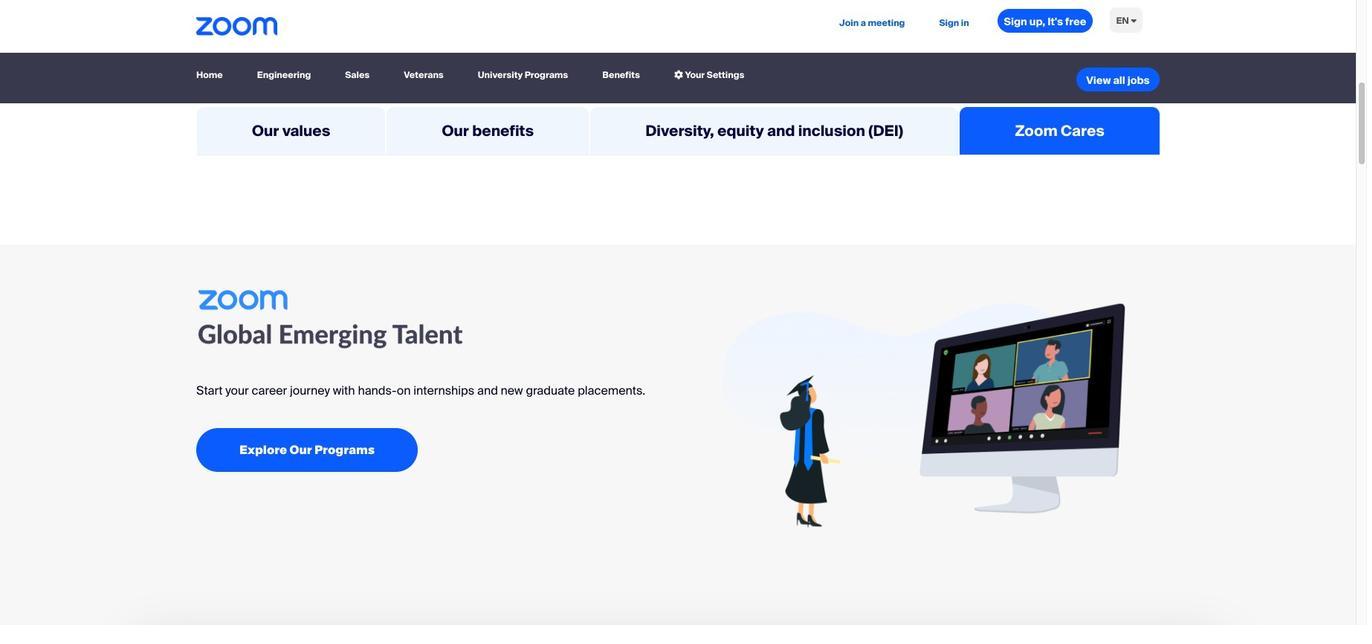 Task type: locate. For each thing, give the bounding box(es) containing it.
view
[[1087, 74, 1111, 87]]

sales link
[[339, 62, 376, 88]]

benefits link
[[597, 62, 646, 88]]

jobs
[[1128, 74, 1150, 87]]

(dei)
[[869, 121, 904, 141]]

university programs
[[478, 69, 568, 81]]

programs down with
[[315, 443, 375, 458]]

start your career journey with hands-on internships and new graduate placements.
[[196, 383, 646, 398]]

and
[[767, 121, 795, 141], [477, 383, 498, 398]]

and left new
[[477, 383, 498, 398]]

caret down image
[[1131, 16, 1137, 25]]

zoom
[[1015, 121, 1058, 141]]

sign in
[[939, 17, 969, 29]]

journey
[[290, 383, 330, 398]]

cares
[[1061, 121, 1105, 141]]

your
[[685, 69, 705, 81]]

0 horizontal spatial programs
[[315, 443, 375, 458]]

our right 'explore' at bottom left
[[290, 443, 312, 458]]

our
[[252, 121, 279, 141], [442, 121, 469, 141], [290, 443, 312, 458]]

person, computer, electronics, monitor, display, screen, lcd screen image
[[687, 289, 1160, 542]]

2 horizontal spatial our
[[442, 121, 469, 141]]

explore our programs link
[[196, 429, 418, 472]]

0 horizontal spatial sign
[[939, 17, 959, 29]]

1 vertical spatial and
[[477, 383, 498, 398]]

and right equity
[[767, 121, 795, 141]]

sign in link
[[934, 0, 975, 47]]

internships
[[414, 383, 475, 398]]

graduate
[[526, 383, 575, 398]]

1 horizontal spatial and
[[767, 121, 795, 141]]

our benefits
[[442, 121, 534, 141]]

sign for sign up, it's free
[[1004, 15, 1028, 28]]

hands-
[[358, 383, 397, 398]]

sign for sign in
[[939, 17, 959, 29]]

sign up, it's free
[[1004, 15, 1087, 28]]

sign
[[1004, 15, 1028, 28], [939, 17, 959, 29]]

join a meeting link
[[834, 0, 911, 47]]

meeting
[[868, 17, 905, 29]]

benefits
[[603, 69, 640, 81]]

free
[[1066, 15, 1087, 28]]

en
[[1116, 15, 1129, 27]]

your settings link
[[668, 62, 751, 88]]

0 vertical spatial programs
[[525, 69, 568, 81]]

sales
[[345, 69, 370, 81]]

1 horizontal spatial sign
[[1004, 15, 1028, 28]]

sign left up, at the right top of page
[[1004, 15, 1028, 28]]

sign left in at the top of page
[[939, 17, 959, 29]]

home
[[196, 69, 223, 81]]

our left benefits
[[442, 121, 469, 141]]

on
[[397, 383, 411, 398]]

a
[[861, 17, 866, 29]]

our left values
[[252, 121, 279, 141]]

university programs link
[[472, 62, 574, 88]]

1 horizontal spatial our
[[290, 443, 312, 458]]

it's
[[1048, 15, 1063, 28]]

0 horizontal spatial and
[[477, 383, 498, 398]]

our for our values
[[252, 121, 279, 141]]

new
[[501, 383, 523, 398]]

explore our programs
[[239, 443, 375, 458]]

0 horizontal spatial our
[[252, 121, 279, 141]]

programs right the 'university' at the left top of page
[[525, 69, 568, 81]]

programs
[[525, 69, 568, 81], [315, 443, 375, 458]]

veterans
[[404, 69, 444, 81]]

join a meeting
[[840, 17, 905, 29]]

all
[[1113, 74, 1126, 87]]



Task type: describe. For each thing, give the bounding box(es) containing it.
0 vertical spatial and
[[767, 121, 795, 141]]

university
[[478, 69, 523, 81]]

with
[[333, 383, 355, 398]]

our for our benefits
[[442, 121, 469, 141]]

start
[[196, 383, 223, 398]]

in
[[961, 17, 969, 29]]

placements.
[[578, 383, 646, 398]]

explore
[[239, 443, 287, 458]]

equity
[[718, 121, 764, 141]]

view all jobs
[[1087, 74, 1150, 87]]

home link
[[196, 62, 229, 88]]

diversity,
[[646, 121, 714, 141]]

settings
[[707, 69, 745, 81]]

1 horizontal spatial programs
[[525, 69, 568, 81]]

our values
[[252, 121, 330, 141]]

1 vertical spatial programs
[[315, 443, 375, 458]]

your settings
[[683, 69, 745, 81]]

benefits
[[472, 121, 534, 141]]

view all jobs link
[[1077, 68, 1160, 92]]

veterans link
[[398, 62, 450, 88]]

diversity, equity and inclusion (dei)
[[646, 121, 904, 141]]

join
[[840, 17, 859, 29]]

sign up, it's free link
[[998, 9, 1093, 33]]

en button
[[1105, 0, 1149, 43]]

values
[[282, 121, 330, 141]]

cog image
[[674, 70, 683, 79]]

engineering link
[[251, 62, 317, 88]]

career
[[252, 383, 287, 398]]

zoom cares
[[1015, 121, 1105, 141]]

up,
[[1030, 15, 1046, 28]]

your
[[225, 383, 249, 398]]

engineering
[[257, 69, 311, 81]]

inclusion
[[798, 121, 866, 141]]



Task type: vqa. For each thing, say whether or not it's contained in the screenshot.
VIEW
yes



